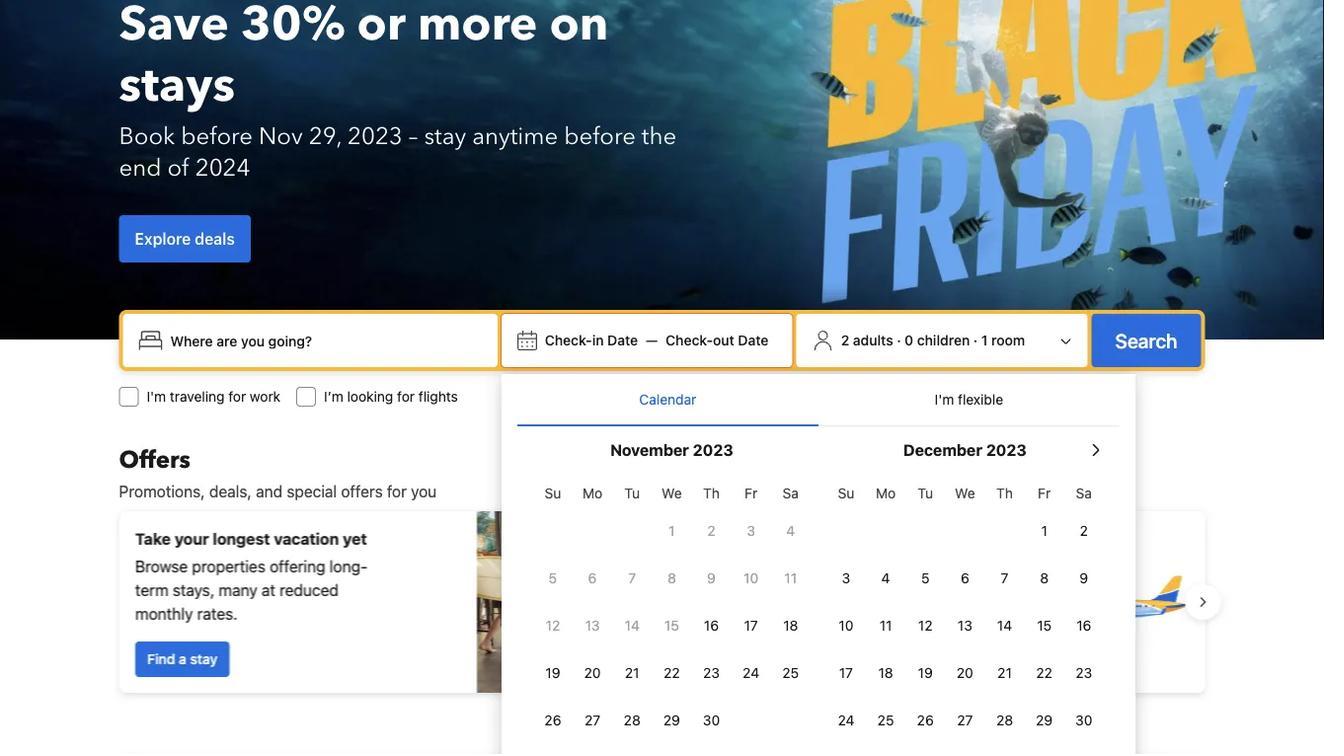 Task type: vqa. For each thing, say whether or not it's contained in the screenshot.


Task type: locate. For each thing, give the bounding box(es) containing it.
2 th from the left
[[997, 485, 1013, 502]]

stay right a
[[190, 651, 217, 668]]

0 horizontal spatial flights
[[419, 389, 458, 405]]

5 inside option
[[922, 570, 930, 587]]

0 horizontal spatial 2
[[708, 523, 716, 539]]

1 left room
[[982, 332, 988, 349]]

sa up 4 november 2023 checkbox
[[783, 485, 799, 502]]

21 inside 21 checkbox
[[625, 665, 640, 682]]

1 horizontal spatial 20
[[957, 665, 974, 682]]

date right the in
[[608, 332, 638, 349]]

0 vertical spatial 4
[[787, 523, 795, 539]]

2 12 from the left
[[919, 618, 933, 634]]

12 right 11 december 2023 option
[[919, 618, 933, 634]]

27
[[585, 713, 601, 729], [957, 713, 973, 729]]

23 inside 23 option
[[1076, 665, 1093, 682]]

12 for 12 november 2023 checkbox
[[546, 618, 560, 634]]

1 29 from the left
[[664, 713, 680, 729]]

1 horizontal spatial 27
[[957, 713, 973, 729]]

25 December 2023 checkbox
[[866, 699, 906, 743]]

1 horizontal spatial flights
[[928, 569, 972, 588]]

9 for 9 november 2023 option
[[707, 570, 716, 587]]

12 inside option
[[919, 618, 933, 634]]

1 horizontal spatial grid
[[827, 474, 1104, 755]]

1 horizontal spatial 6
[[961, 570, 970, 587]]

22 right 21 checkbox
[[664, 665, 680, 682]]

· left 0
[[897, 332, 901, 349]]

1 vertical spatial stay
[[190, 651, 217, 668]]

1 26 from the left
[[545, 713, 562, 729]]

12 left 13 november 2023 checkbox
[[546, 618, 560, 634]]

0 horizontal spatial 27
[[585, 713, 601, 729]]

2 26 from the left
[[917, 713, 934, 729]]

13 inside 13 december 2023 option
[[958, 618, 973, 634]]

1 horizontal spatial 29
[[1036, 713, 1053, 729]]

1 vertical spatial 18
[[879, 665, 894, 682]]

0 horizontal spatial 30
[[703, 713, 720, 729]]

0 horizontal spatial stay
[[190, 651, 217, 668]]

20 for "20" checkbox
[[584, 665, 601, 682]]

17 December 2023 checkbox
[[827, 652, 866, 695]]

9
[[707, 570, 716, 587], [1080, 570, 1089, 587]]

1 November 2023 checkbox
[[652, 510, 692, 553]]

14
[[625, 618, 640, 634], [998, 618, 1013, 634]]

0 horizontal spatial i'm
[[147, 389, 166, 405]]

1 12 from the left
[[546, 618, 560, 634]]

5
[[549, 570, 557, 587], [922, 570, 930, 587]]

3 November 2023 checkbox
[[732, 510, 771, 553]]

7 right 6 checkbox
[[629, 570, 636, 587]]

3 inside 3 november 2023 checkbox
[[747, 523, 756, 539]]

the
[[642, 120, 677, 153]]

2 horizontal spatial 2023
[[987, 441, 1027, 460]]

11 inside option
[[880, 618, 892, 634]]

2 date from the left
[[738, 332, 769, 349]]

properties
[[192, 558, 265, 576]]

1 date from the left
[[608, 332, 638, 349]]

2 5 from the left
[[922, 570, 930, 587]]

7 for 7 november 2023 checkbox
[[629, 570, 636, 587]]

18 for 18 december 2023 option
[[879, 665, 894, 682]]

0 horizontal spatial 13
[[585, 618, 600, 634]]

17 left 18 december 2023 option
[[839, 665, 853, 682]]

1 horizontal spatial 17
[[839, 665, 853, 682]]

1 7 from the left
[[629, 570, 636, 587]]

grid
[[533, 474, 811, 743], [827, 474, 1104, 755]]

14 left 15 checkbox
[[998, 618, 1013, 634]]

find
[[147, 651, 175, 668]]

stay left anytime
[[424, 120, 466, 153]]

tu down november
[[625, 485, 640, 502]]

26 right 25 checkbox
[[917, 713, 934, 729]]

29
[[664, 713, 680, 729], [1036, 713, 1053, 729]]

30 inside checkbox
[[1076, 713, 1093, 729]]

15 for 15 checkbox
[[1037, 618, 1052, 634]]

1 horizontal spatial ·
[[974, 332, 978, 349]]

2023 right november
[[693, 441, 734, 460]]

13 for 13 december 2023 option
[[958, 618, 973, 634]]

28 for 28 november 2023 checkbox
[[624, 713, 641, 729]]

1 inside checkbox
[[1042, 523, 1048, 539]]

0
[[905, 332, 914, 349]]

2 su from the left
[[838, 485, 855, 502]]

2 · from the left
[[974, 332, 978, 349]]

0 horizontal spatial 8
[[668, 570, 676, 587]]

1 horizontal spatial 30
[[1076, 713, 1093, 729]]

1 20 from the left
[[584, 665, 601, 682]]

27 December 2023 checkbox
[[946, 699, 985, 743]]

2 15 from the left
[[1037, 618, 1052, 634]]

stays
[[119, 53, 235, 118]]

with
[[976, 569, 1006, 588]]

term
[[135, 581, 168, 600]]

10 down get inspired – compare and book flights with flexibility
[[839, 618, 854, 634]]

0 horizontal spatial 11
[[785, 570, 797, 587]]

0 horizontal spatial 24
[[743, 665, 760, 682]]

24 right 23 november 2023 option
[[743, 665, 760, 682]]

th up 2 option
[[703, 485, 720, 502]]

before
[[181, 120, 253, 153], [564, 120, 636, 153]]

for inside offers promotions, deals, and special offers for you
[[387, 483, 407, 501]]

flexibility
[[686, 593, 749, 612]]

before left nov
[[181, 120, 253, 153]]

29 right 28 november 2023 checkbox
[[664, 713, 680, 729]]

1 horizontal spatial 16
[[1077, 618, 1092, 634]]

0 vertical spatial and
[[256, 483, 283, 501]]

2 23 from the left
[[1076, 665, 1093, 682]]

1 horizontal spatial check-
[[666, 332, 713, 349]]

28 left 29 december 2023 checkbox
[[997, 713, 1013, 729]]

·
[[897, 332, 901, 349], [974, 332, 978, 349]]

1 horizontal spatial fr
[[1038, 485, 1051, 502]]

for left you
[[387, 483, 407, 501]]

21 right "20" checkbox
[[625, 665, 640, 682]]

offers
[[341, 483, 383, 501]]

0 horizontal spatial 15
[[665, 618, 679, 634]]

1 5 from the left
[[549, 570, 557, 587]]

15
[[665, 618, 679, 634], [1037, 618, 1052, 634]]

3 inside 3 checkbox
[[842, 570, 851, 587]]

progress bar
[[635, 709, 690, 717]]

13 right 12 november 2023 checkbox
[[585, 618, 600, 634]]

2 December 2023 checkbox
[[1065, 510, 1104, 553]]

2 inside 2 option
[[708, 523, 716, 539]]

tu for december
[[918, 485, 934, 502]]

0 horizontal spatial check-
[[545, 332, 592, 349]]

21 right 20 checkbox
[[998, 665, 1012, 682]]

10 inside 10 'checkbox'
[[839, 618, 854, 634]]

2 6 from the left
[[961, 570, 970, 587]]

0 horizontal spatial th
[[703, 485, 720, 502]]

0 horizontal spatial 4
[[787, 523, 795, 539]]

18 for 18 option
[[784, 618, 798, 634]]

28 inside option
[[997, 713, 1013, 729]]

2 before from the left
[[564, 120, 636, 153]]

0 horizontal spatial before
[[181, 120, 253, 153]]

date right the out
[[738, 332, 769, 349]]

28 right 27 option
[[624, 713, 641, 729]]

1 9 from the left
[[707, 570, 716, 587]]

1 left 2 december 2023 option
[[1042, 523, 1048, 539]]

1 horizontal spatial mo
[[876, 485, 896, 502]]

22 right 21 option
[[1036, 665, 1053, 682]]

10 inside 10 november 2023 "option"
[[744, 570, 759, 587]]

7 November 2023 checkbox
[[613, 557, 652, 601]]

1 13 from the left
[[585, 618, 600, 634]]

1 horizontal spatial 28
[[997, 713, 1013, 729]]

2 inside 2 december 2023 option
[[1080, 523, 1088, 539]]

30%
[[241, 0, 345, 57]]

stay
[[424, 120, 466, 153], [190, 651, 217, 668]]

2 9 from the left
[[1080, 570, 1089, 587]]

16 right 15 checkbox
[[1077, 618, 1092, 634]]

3
[[747, 523, 756, 539], [842, 570, 851, 587]]

29 for 29 'option'
[[664, 713, 680, 729]]

1 vertical spatial 17
[[839, 665, 853, 682]]

1 horizontal spatial 23
[[1076, 665, 1093, 682]]

25 right 24 december 2023 option
[[878, 713, 894, 729]]

15 December 2023 checkbox
[[1025, 605, 1065, 648]]

29 for 29 december 2023 checkbox
[[1036, 713, 1053, 729]]

28 for 28 december 2023 option
[[997, 713, 1013, 729]]

26 for '26' option
[[545, 713, 562, 729]]

0 horizontal spatial fr
[[745, 485, 758, 502]]

22 inside 'checkbox'
[[664, 665, 680, 682]]

6 for 6 checkbox
[[588, 570, 597, 587]]

fr up 1 december 2023 checkbox
[[1038, 485, 1051, 502]]

mo up "4" checkbox
[[876, 485, 896, 502]]

i'm traveling for work
[[147, 389, 281, 405]]

for left work
[[228, 389, 246, 405]]

4 inside 4 november 2023 checkbox
[[787, 523, 795, 539]]

children
[[917, 332, 970, 349]]

2023 right "29,"
[[348, 120, 403, 153]]

4
[[787, 523, 795, 539], [882, 570, 890, 587]]

region
[[103, 504, 1221, 701]]

0 horizontal spatial –
[[409, 120, 418, 153]]

for right the looking
[[397, 389, 415, 405]]

2 we from the left
[[955, 485, 976, 502]]

19 left "20" checkbox
[[546, 665, 561, 682]]

17 right 16 november 2023 checkbox
[[744, 618, 758, 634]]

0 horizontal spatial 21
[[625, 665, 640, 682]]

1 vertical spatial 4
[[882, 570, 890, 587]]

18 right 17 option
[[784, 618, 798, 634]]

2 28 from the left
[[997, 713, 1013, 729]]

1 vertical spatial flights
[[928, 569, 972, 588]]

mo up 6 checkbox
[[583, 485, 603, 502]]

1 su from the left
[[545, 485, 561, 502]]

i'm inside button
[[935, 392, 954, 408]]

before left the
[[564, 120, 636, 153]]

1 27 from the left
[[585, 713, 601, 729]]

1 horizontal spatial –
[[777, 569, 786, 588]]

0 horizontal spatial 22
[[664, 665, 680, 682]]

1 horizontal spatial 5
[[922, 570, 930, 587]]

25 inside 25 november 2023 option
[[783, 665, 799, 682]]

23 right 22 december 2023 checkbox at the bottom
[[1076, 665, 1093, 682]]

19
[[546, 665, 561, 682], [918, 665, 933, 682]]

15 November 2023 checkbox
[[652, 605, 692, 648]]

23
[[703, 665, 720, 682], [1076, 665, 1093, 682]]

30 November 2023 checkbox
[[692, 699, 732, 743]]

14 November 2023 checkbox
[[613, 605, 652, 648]]

1 grid from the left
[[533, 474, 811, 743]]

8 inside option
[[1040, 570, 1049, 587]]

30
[[703, 713, 720, 729], [1076, 713, 1093, 729]]

5 right "4" checkbox
[[922, 570, 930, 587]]

explore deals link
[[119, 215, 251, 263]]

26
[[545, 713, 562, 729], [917, 713, 934, 729]]

0 horizontal spatial 16
[[704, 618, 719, 634]]

1 horizontal spatial stay
[[424, 120, 466, 153]]

6 for 6 option
[[961, 570, 970, 587]]

i'm left the flexible
[[935, 392, 954, 408]]

offering
[[269, 558, 325, 576]]

0 horizontal spatial mo
[[583, 485, 603, 502]]

long-
[[329, 558, 367, 576]]

1 8 from the left
[[668, 570, 676, 587]]

22 November 2023 checkbox
[[652, 652, 692, 695]]

inspired
[[716, 569, 773, 588]]

1 mo from the left
[[583, 485, 603, 502]]

21
[[625, 665, 640, 682], [998, 665, 1012, 682]]

6 inside option
[[961, 570, 970, 587]]

16 December 2023 checkbox
[[1065, 605, 1104, 648]]

26 left 27 option
[[545, 713, 562, 729]]

2 16 from the left
[[1077, 618, 1092, 634]]

deals,
[[209, 483, 252, 501]]

17 inside 17 december 2023 option
[[839, 665, 853, 682]]

1 horizontal spatial 10
[[839, 618, 854, 634]]

1 horizontal spatial 3
[[842, 570, 851, 587]]

tu down december
[[918, 485, 934, 502]]

1 horizontal spatial 11
[[880, 618, 892, 634]]

6 November 2023 checkbox
[[573, 557, 613, 601]]

0 horizontal spatial and
[[256, 483, 283, 501]]

we
[[662, 485, 682, 502], [955, 485, 976, 502]]

1 horizontal spatial and
[[857, 569, 884, 588]]

1 15 from the left
[[665, 618, 679, 634]]

1 fr from the left
[[745, 485, 758, 502]]

grid for december
[[827, 474, 1104, 755]]

0 vertical spatial 18
[[784, 618, 798, 634]]

get inspired – compare and book flights with flexibility
[[686, 569, 1006, 612]]

– inside get inspired – compare and book flights with flexibility
[[777, 569, 786, 588]]

1 for december 2023
[[1042, 523, 1048, 539]]

8 inside "checkbox"
[[668, 570, 676, 587]]

25 inside 25 checkbox
[[878, 713, 894, 729]]

0 horizontal spatial 10
[[744, 570, 759, 587]]

2 right 1 'option'
[[708, 523, 716, 539]]

1 horizontal spatial th
[[997, 485, 1013, 502]]

1 horizontal spatial sa
[[1076, 485, 1092, 502]]

8 for 8 option
[[1040, 570, 1049, 587]]

check- right —
[[666, 332, 713, 349]]

flights
[[419, 389, 458, 405], [928, 569, 972, 588]]

flights right the looking
[[419, 389, 458, 405]]

4 inside "4" checkbox
[[882, 570, 890, 587]]

2 29 from the left
[[1036, 713, 1053, 729]]

12 inside checkbox
[[546, 618, 560, 634]]

yet
[[342, 530, 367, 549]]

and right deals,
[[256, 483, 283, 501]]

1 horizontal spatial su
[[838, 485, 855, 502]]

11 November 2023 checkbox
[[771, 557, 811, 601]]

7 right 6 option
[[1001, 570, 1009, 587]]

11 inside option
[[785, 570, 797, 587]]

30 December 2023 checkbox
[[1065, 699, 1104, 743]]

0 horizontal spatial 25
[[783, 665, 799, 682]]

0 horizontal spatial 12
[[546, 618, 560, 634]]

1 inside 'option'
[[669, 523, 675, 539]]

Where are you going? field
[[162, 323, 490, 359]]

0 horizontal spatial 18
[[784, 618, 798, 634]]

– right "29,"
[[409, 120, 418, 153]]

1 30 from the left
[[703, 713, 720, 729]]

8 December 2023 checkbox
[[1025, 557, 1065, 601]]

0 horizontal spatial ·
[[897, 332, 901, 349]]

1 horizontal spatial 4
[[882, 570, 890, 587]]

we down december 2023
[[955, 485, 976, 502]]

browse
[[135, 558, 187, 576]]

27 for 27 option
[[585, 713, 601, 729]]

0 horizontal spatial sa
[[783, 485, 799, 502]]

11
[[785, 570, 797, 587], [880, 618, 892, 634]]

8
[[668, 570, 676, 587], [1040, 570, 1049, 587]]

9 up flexibility
[[707, 570, 716, 587]]

1 th from the left
[[703, 485, 720, 502]]

2 fr from the left
[[1038, 485, 1051, 502]]

13
[[585, 618, 600, 634], [958, 618, 973, 634]]

0 horizontal spatial 6
[[588, 570, 597, 587]]

27 inside checkbox
[[957, 713, 973, 729]]

2 20 from the left
[[957, 665, 974, 682]]

16 down flexibility
[[704, 618, 719, 634]]

20 right 19 option
[[584, 665, 601, 682]]

1 horizontal spatial 21
[[998, 665, 1012, 682]]

15 inside checkbox
[[1037, 618, 1052, 634]]

tu
[[625, 485, 640, 502], [918, 485, 934, 502]]

for for looking
[[397, 389, 415, 405]]

2 mo from the left
[[876, 485, 896, 502]]

rates.
[[197, 605, 237, 624]]

1 horizontal spatial 25
[[878, 713, 894, 729]]

10 right 9 november 2023 option
[[744, 570, 759, 587]]

23 right '22 november 2023' 'checkbox'
[[703, 665, 720, 682]]

22 for 22 december 2023 checkbox at the bottom
[[1036, 665, 1053, 682]]

2 13 from the left
[[958, 618, 973, 634]]

1 horizontal spatial 1
[[982, 332, 988, 349]]

1 horizontal spatial 8
[[1040, 570, 1049, 587]]

29 inside 29 'option'
[[664, 713, 680, 729]]

19 for 19 option
[[546, 665, 561, 682]]

0 horizontal spatial 14
[[625, 618, 640, 634]]

0 vertical spatial 3
[[747, 523, 756, 539]]

28 inside checkbox
[[624, 713, 641, 729]]

25 November 2023 checkbox
[[771, 652, 811, 695]]

2 left the adults
[[841, 332, 850, 349]]

30 inside option
[[703, 713, 720, 729]]

0 vertical spatial 25
[[783, 665, 799, 682]]

3 left "4" checkbox
[[842, 570, 851, 587]]

– right 10 november 2023 "option"
[[777, 569, 786, 588]]

for for traveling
[[228, 389, 246, 405]]

1 6 from the left
[[588, 570, 597, 587]]

24 left 25 checkbox
[[838, 713, 855, 729]]

fr up 3 november 2023 checkbox
[[745, 485, 758, 502]]

save 30% or more on stays book before nov 29, 2023 – stay anytime before the end of 2024
[[119, 0, 677, 184]]

17 inside 17 option
[[744, 618, 758, 634]]

1 horizontal spatial 24
[[838, 713, 855, 729]]

21 December 2023 checkbox
[[985, 652, 1025, 695]]

1 tu from the left
[[625, 485, 640, 502]]

flights left the with
[[928, 569, 972, 588]]

16 inside 16 november 2023 checkbox
[[704, 618, 719, 634]]

1 vertical spatial 11
[[880, 618, 892, 634]]

3 right 2 option
[[747, 523, 756, 539]]

0 horizontal spatial 19
[[546, 665, 561, 682]]

2 27 from the left
[[957, 713, 973, 729]]

calendar
[[639, 392, 697, 408]]

0 horizontal spatial we
[[662, 485, 682, 502]]

3 December 2023 checkbox
[[827, 557, 866, 601]]

5 for 5 december 2023 option
[[922, 570, 930, 587]]

0 horizontal spatial 9
[[707, 570, 716, 587]]

tab list
[[517, 374, 1120, 428]]

14 December 2023 checkbox
[[985, 605, 1025, 648]]

29 right 28 december 2023 option
[[1036, 713, 1053, 729]]

1 sa from the left
[[783, 485, 799, 502]]

20 left 21 option
[[957, 665, 974, 682]]

2023 down the flexible
[[987, 441, 1027, 460]]

1 vertical spatial 24
[[838, 713, 855, 729]]

0 vertical spatial flights
[[419, 389, 458, 405]]

3 for 3 checkbox
[[842, 570, 851, 587]]

1 28 from the left
[[624, 713, 641, 729]]

12 November 2023 checkbox
[[533, 605, 573, 648]]

6
[[588, 570, 597, 587], [961, 570, 970, 587]]

mo for december
[[876, 485, 896, 502]]

–
[[409, 120, 418, 153], [777, 569, 786, 588]]

6 inside checkbox
[[588, 570, 597, 587]]

reduced
[[279, 581, 338, 600]]

2 22 from the left
[[1036, 665, 1053, 682]]

8 right 7 checkbox
[[1040, 570, 1049, 587]]

15 inside option
[[665, 618, 679, 634]]

11 for 11 option
[[785, 570, 797, 587]]

24
[[743, 665, 760, 682], [838, 713, 855, 729]]

6 left 7 november 2023 checkbox
[[588, 570, 597, 587]]

1 vertical spatial –
[[777, 569, 786, 588]]

10
[[744, 570, 759, 587], [839, 618, 854, 634]]

1 for november 2023
[[669, 523, 675, 539]]

· right children
[[974, 332, 978, 349]]

0 horizontal spatial 23
[[703, 665, 720, 682]]

30 right 29 december 2023 checkbox
[[1076, 713, 1093, 729]]

0 horizontal spatial 26
[[545, 713, 562, 729]]

fr for december 2023
[[1038, 485, 1051, 502]]

2 7 from the left
[[1001, 570, 1009, 587]]

30 for 30 december 2023 checkbox
[[1076, 713, 1093, 729]]

we up 1 'option'
[[662, 485, 682, 502]]

12 for 12 option
[[919, 618, 933, 634]]

2 21 from the left
[[998, 665, 1012, 682]]

11 right 10 november 2023 "option"
[[785, 570, 797, 587]]

10 November 2023 checkbox
[[732, 557, 771, 601]]

24 November 2023 checkbox
[[732, 652, 771, 695]]

13 inside 13 november 2023 checkbox
[[585, 618, 600, 634]]

2 8 from the left
[[1040, 570, 1049, 587]]

2 grid from the left
[[827, 474, 1104, 755]]

fr
[[745, 485, 758, 502], [1038, 485, 1051, 502]]

1 horizontal spatial before
[[564, 120, 636, 153]]

27 left 28 december 2023 option
[[957, 713, 973, 729]]

0 vertical spatial stay
[[424, 120, 466, 153]]

21 inside 21 option
[[998, 665, 1012, 682]]

nov
[[259, 120, 303, 153]]

th for december 2023
[[997, 485, 1013, 502]]

1 22 from the left
[[664, 665, 680, 682]]

13 right 12 option
[[958, 618, 973, 634]]

1 left 2 option
[[669, 523, 675, 539]]

longest
[[212, 530, 270, 549]]

2 right 1 december 2023 checkbox
[[1080, 523, 1088, 539]]

8 left "get"
[[668, 570, 676, 587]]

2 19 from the left
[[918, 665, 933, 682]]

sa up 2 december 2023 option
[[1076, 485, 1092, 502]]

1 inside button
[[982, 332, 988, 349]]

9 right 8 option
[[1080, 570, 1089, 587]]

2
[[841, 332, 850, 349], [708, 523, 716, 539], [1080, 523, 1088, 539]]

check-in date button
[[537, 323, 646, 359]]

22
[[664, 665, 680, 682], [1036, 665, 1053, 682]]

10 December 2023 checkbox
[[827, 605, 866, 648]]

su up 5 november 2023 checkbox
[[545, 485, 561, 502]]

7
[[629, 570, 636, 587], [1001, 570, 1009, 587]]

2 sa from the left
[[1076, 485, 1092, 502]]

in
[[592, 332, 604, 349]]

23 inside 23 november 2023 option
[[703, 665, 720, 682]]

18
[[784, 618, 798, 634], [879, 665, 894, 682]]

19 left 20 checkbox
[[918, 665, 933, 682]]

sa for december 2023
[[1076, 485, 1092, 502]]

0 horizontal spatial date
[[608, 332, 638, 349]]

0 horizontal spatial 17
[[744, 618, 758, 634]]

11 left 12 option
[[880, 618, 892, 634]]

0 horizontal spatial 1
[[669, 523, 675, 539]]

20
[[584, 665, 601, 682], [957, 665, 974, 682]]

2023 inside save 30% or more on stays book before nov 29, 2023 – stay anytime before the end of 2024
[[348, 120, 403, 153]]

18 November 2023 checkbox
[[771, 605, 811, 648]]

1 23 from the left
[[703, 665, 720, 682]]

18 left 19 december 2023 option
[[879, 665, 894, 682]]

14 left 15 november 2023 option
[[625, 618, 640, 634]]

30 right 29 'option'
[[703, 713, 720, 729]]

2 tu from the left
[[918, 485, 934, 502]]

0 vertical spatial 10
[[744, 570, 759, 587]]

0 horizontal spatial 5
[[549, 570, 557, 587]]

16 inside 16 checkbox
[[1077, 618, 1092, 634]]

25 right the 24 option
[[783, 665, 799, 682]]

check- left —
[[545, 332, 592, 349]]

1 21 from the left
[[625, 665, 640, 682]]

1 horizontal spatial 26
[[917, 713, 934, 729]]

4 right 3 checkbox
[[882, 570, 890, 587]]

1 horizontal spatial 12
[[919, 618, 933, 634]]

i'm left traveling
[[147, 389, 166, 405]]

1 vertical spatial and
[[857, 569, 884, 588]]

22 inside checkbox
[[1036, 665, 1053, 682]]

1 horizontal spatial 15
[[1037, 618, 1052, 634]]

1 horizontal spatial 19
[[918, 665, 933, 682]]

5 inside checkbox
[[549, 570, 557, 587]]

2 30 from the left
[[1076, 713, 1093, 729]]

1 19 from the left
[[546, 665, 561, 682]]

16 November 2023 checkbox
[[692, 605, 732, 648]]

6 left the with
[[961, 570, 970, 587]]

17 for 17 option
[[744, 618, 758, 634]]

and left book
[[857, 569, 884, 588]]

0 vertical spatial 11
[[785, 570, 797, 587]]

3 for 3 november 2023 checkbox
[[747, 523, 756, 539]]

book
[[888, 569, 924, 588]]

25 for 25 november 2023 option
[[783, 665, 799, 682]]

for
[[228, 389, 246, 405], [397, 389, 415, 405], [387, 483, 407, 501]]

16
[[704, 618, 719, 634], [1077, 618, 1092, 634]]

29 inside 29 december 2023 checkbox
[[1036, 713, 1053, 729]]

th down december 2023
[[997, 485, 1013, 502]]

27 inside option
[[585, 713, 601, 729]]

1 horizontal spatial date
[[738, 332, 769, 349]]

25
[[783, 665, 799, 682], [878, 713, 894, 729]]

1 we from the left
[[662, 485, 682, 502]]

4 right 3 november 2023 checkbox
[[787, 523, 795, 539]]

27 left 28 november 2023 checkbox
[[585, 713, 601, 729]]

stay inside save 30% or more on stays book before nov 29, 2023 – stay anytime before the end of 2024
[[424, 120, 466, 153]]

1 16 from the left
[[704, 618, 719, 634]]

0 vertical spatial –
[[409, 120, 418, 153]]

20 November 2023 checkbox
[[573, 652, 613, 695]]

1 horizontal spatial 13
[[958, 618, 973, 634]]

0 vertical spatial 24
[[743, 665, 760, 682]]

and inside offers promotions, deals, and special offers for you
[[256, 483, 283, 501]]

0 horizontal spatial 2023
[[348, 120, 403, 153]]

su up 3 checkbox
[[838, 485, 855, 502]]

1 horizontal spatial 18
[[879, 665, 894, 682]]

5 left 6 checkbox
[[549, 570, 557, 587]]

2023
[[348, 120, 403, 153], [693, 441, 734, 460], [987, 441, 1027, 460]]



Task type: describe. For each thing, give the bounding box(es) containing it.
your
[[174, 530, 209, 549]]

book
[[119, 120, 175, 153]]

december 2023
[[904, 441, 1027, 460]]

tu for november
[[625, 485, 640, 502]]

2 for november 2023
[[708, 523, 716, 539]]

13 for 13 november 2023 checkbox
[[585, 618, 600, 634]]

2023 for december
[[987, 441, 1027, 460]]

—
[[646, 332, 658, 349]]

take your longest vacation yet image
[[477, 512, 654, 693]]

november
[[610, 441, 689, 460]]

anytime
[[472, 120, 558, 153]]

1 December 2023 checkbox
[[1025, 510, 1065, 553]]

calendar button
[[517, 374, 819, 426]]

7 December 2023 checkbox
[[985, 557, 1025, 601]]

end
[[119, 152, 161, 184]]

work
[[250, 389, 281, 405]]

we for december
[[955, 485, 976, 502]]

13 November 2023 checkbox
[[573, 605, 613, 648]]

fly away to your dream vacation image
[[1051, 533, 1190, 672]]

21 November 2023 checkbox
[[613, 652, 652, 695]]

monthly
[[135, 605, 193, 624]]

11 for 11 december 2023 option
[[880, 618, 892, 634]]

8 November 2023 checkbox
[[652, 557, 692, 601]]

7 for 7 checkbox
[[1001, 570, 1009, 587]]

we for november
[[662, 485, 682, 502]]

th for november 2023
[[703, 485, 720, 502]]

at
[[261, 581, 275, 600]]

20 for 20 checkbox
[[957, 665, 974, 682]]

offers
[[119, 444, 190, 477]]

24 for the 24 option
[[743, 665, 760, 682]]

flexible
[[958, 392, 1004, 408]]

2 14 from the left
[[998, 618, 1013, 634]]

looking
[[347, 389, 393, 405]]

a
[[178, 651, 186, 668]]

search button
[[1092, 314, 1202, 367]]

26 for 26 december 2023 option
[[917, 713, 934, 729]]

4 for "4" checkbox
[[882, 570, 890, 587]]

many
[[218, 581, 257, 600]]

– inside save 30% or more on stays book before nov 29, 2023 – stay anytime before the end of 2024
[[409, 120, 418, 153]]

adults
[[853, 332, 894, 349]]

1 14 from the left
[[625, 618, 640, 634]]

mo for november
[[583, 485, 603, 502]]

27 for 27 december 2023 checkbox
[[957, 713, 973, 729]]

5 for 5 november 2023 checkbox
[[549, 570, 557, 587]]

out
[[713, 332, 735, 349]]

5 November 2023 checkbox
[[533, 557, 573, 601]]

29 November 2023 checkbox
[[652, 699, 692, 743]]

26 November 2023 checkbox
[[533, 699, 573, 743]]

29 December 2023 checkbox
[[1025, 699, 1065, 743]]

2024
[[195, 152, 250, 184]]

more
[[418, 0, 538, 57]]

and inside get inspired – compare and book flights with flexibility
[[857, 569, 884, 588]]

23 December 2023 checkbox
[[1065, 652, 1104, 695]]

1 before from the left
[[181, 120, 253, 153]]

november 2023
[[610, 441, 734, 460]]

10 for 10 'checkbox'
[[839, 618, 854, 634]]

sa for november 2023
[[783, 485, 799, 502]]

21 for 21 option
[[998, 665, 1012, 682]]

i'm flexible
[[935, 392, 1004, 408]]

i'm flexible button
[[819, 374, 1120, 426]]

check-in date — check-out date
[[545, 332, 769, 349]]

i'm for i'm traveling for work
[[147, 389, 166, 405]]

24 December 2023 checkbox
[[827, 699, 866, 743]]

2 November 2023 checkbox
[[692, 510, 732, 553]]

20 December 2023 checkbox
[[946, 652, 985, 695]]

22 for '22 november 2023' 'checkbox'
[[664, 665, 680, 682]]

16 for 16 checkbox
[[1077, 618, 1092, 634]]

8 for 8 "checkbox" at the bottom
[[668, 570, 676, 587]]

23 for 23 november 2023 option
[[703, 665, 720, 682]]

i'm
[[324, 389, 343, 405]]

get
[[686, 569, 712, 588]]

on
[[550, 0, 609, 57]]

2023 for november
[[693, 441, 734, 460]]

search
[[1116, 329, 1178, 352]]

1 check- from the left
[[545, 332, 592, 349]]

compare
[[790, 569, 853, 588]]

25 for 25 checkbox
[[878, 713, 894, 729]]

18 December 2023 checkbox
[[866, 652, 906, 695]]

4 December 2023 checkbox
[[866, 557, 906, 601]]

2 inside "2 adults · 0 children · 1 room" button
[[841, 332, 850, 349]]

offers promotions, deals, and special offers for you
[[119, 444, 437, 501]]

promotions,
[[119, 483, 205, 501]]

2 for december 2023
[[1080, 523, 1088, 539]]

4 for 4 november 2023 checkbox
[[787, 523, 795, 539]]

stay inside 'link'
[[190, 651, 217, 668]]

special
[[287, 483, 337, 501]]

you
[[411, 483, 437, 501]]

21 for 21 checkbox
[[625, 665, 640, 682]]

19 for 19 december 2023 option
[[918, 665, 933, 682]]

save
[[119, 0, 229, 57]]

find a stay link
[[135, 642, 229, 678]]

17 for 17 december 2023 option
[[839, 665, 853, 682]]

9 November 2023 checkbox
[[692, 557, 732, 601]]

fr for november 2023
[[745, 485, 758, 502]]

check-out date button
[[658, 323, 777, 359]]

23 November 2023 checkbox
[[692, 652, 732, 695]]

19 November 2023 checkbox
[[533, 652, 573, 695]]

flights inside get inspired – compare and book flights with flexibility
[[928, 569, 972, 588]]

9 December 2023 checkbox
[[1065, 557, 1104, 601]]

29,
[[309, 120, 342, 153]]

28 December 2023 checkbox
[[985, 699, 1025, 743]]

22 December 2023 checkbox
[[1025, 652, 1065, 695]]

i'm for i'm flexible
[[935, 392, 954, 408]]

11 December 2023 checkbox
[[866, 605, 906, 648]]

su for november
[[545, 485, 561, 502]]

16 for 16 november 2023 checkbox
[[704, 618, 719, 634]]

19 December 2023 checkbox
[[906, 652, 946, 695]]

region containing take your longest vacation yet
[[103, 504, 1221, 701]]

12 December 2023 checkbox
[[906, 605, 946, 648]]

explore deals
[[135, 230, 235, 248]]

6 December 2023 checkbox
[[946, 557, 985, 601]]

traveling
[[170, 389, 225, 405]]

tab list containing calendar
[[517, 374, 1120, 428]]

take your longest vacation yet browse properties offering long- term stays, many at reduced monthly rates.
[[135, 530, 367, 624]]

5 December 2023 checkbox
[[906, 557, 946, 601]]

24 for 24 december 2023 option
[[838, 713, 855, 729]]

i'm looking for flights
[[324, 389, 458, 405]]

take
[[135, 530, 170, 549]]

find a stay
[[147, 651, 217, 668]]

vacation
[[273, 530, 339, 549]]

explore
[[135, 230, 191, 248]]

23 for 23 option
[[1076, 665, 1093, 682]]

10 for 10 november 2023 "option"
[[744, 570, 759, 587]]

2 adults · 0 children · 1 room button
[[805, 322, 1080, 360]]

stays,
[[172, 581, 214, 600]]

1 · from the left
[[897, 332, 901, 349]]

13 December 2023 checkbox
[[946, 605, 985, 648]]

room
[[992, 332, 1026, 349]]

december
[[904, 441, 983, 460]]

26 December 2023 checkbox
[[906, 699, 946, 743]]

su for december
[[838, 485, 855, 502]]

2 adults · 0 children · 1 room
[[841, 332, 1026, 349]]

17 November 2023 checkbox
[[732, 605, 771, 648]]

27 November 2023 checkbox
[[573, 699, 613, 743]]

28 November 2023 checkbox
[[613, 699, 652, 743]]

30 for the 30 option on the right
[[703, 713, 720, 729]]

grid for november
[[533, 474, 811, 743]]

of
[[167, 152, 189, 184]]

2 check- from the left
[[666, 332, 713, 349]]

deals
[[195, 230, 235, 248]]

15 for 15 november 2023 option
[[665, 618, 679, 634]]

4 November 2023 checkbox
[[771, 510, 811, 553]]

or
[[357, 0, 406, 57]]

9 for 9 december 2023 option
[[1080, 570, 1089, 587]]



